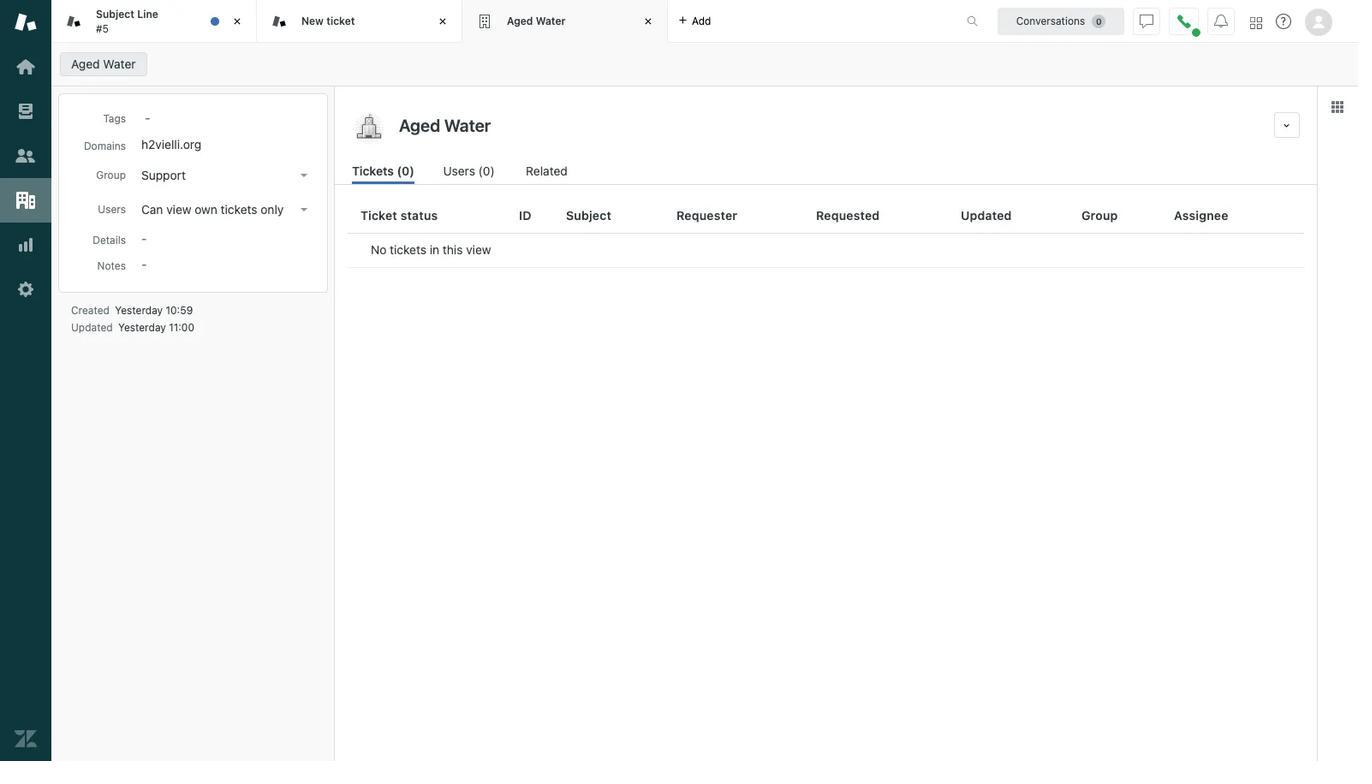 Task type: describe. For each thing, give the bounding box(es) containing it.
10:59
[[166, 304, 193, 317]]

0 vertical spatial yesterday
[[115, 304, 163, 317]]

icon_org image
[[352, 112, 386, 146]]

(0) for tickets (0)
[[397, 164, 414, 178]]

add
[[692, 14, 711, 27]]

group inside grid
[[1082, 208, 1118, 222]]

tab containing subject line
[[51, 0, 257, 43]]

updated inside grid
[[961, 208, 1012, 222]]

tickets (0)
[[352, 164, 414, 178]]

notes
[[97, 259, 126, 272]]

new ticket tab
[[257, 0, 462, 43]]

line
[[137, 8, 158, 21]]

grid containing ticket status
[[335, 199, 1317, 761]]

ticket
[[361, 208, 397, 222]]

1 close image from the left
[[229, 13, 246, 30]]

updated inside created yesterday 10:59 updated yesterday 11:00
[[71, 321, 113, 334]]

assignee
[[1174, 208, 1229, 222]]

support button
[[136, 164, 314, 188]]

arrow down image for can view own tickets only
[[301, 208, 307, 212]]

notifications image
[[1214, 14, 1228, 28]]

users for users (0)
[[443, 164, 475, 178]]

zendesk products image
[[1250, 17, 1262, 29]]

no
[[371, 242, 387, 257]]

apps image
[[1331, 100, 1344, 114]]

users (0) link
[[443, 162, 497, 184]]

zendesk image
[[15, 728, 37, 750]]

conversations
[[1016, 14, 1085, 27]]

in
[[430, 242, 439, 257]]

users (0)
[[443, 164, 495, 178]]

aged water tab
[[462, 0, 668, 43]]

can view own tickets only
[[141, 202, 284, 217]]

main element
[[0, 0, 51, 761]]

aged water inside tab
[[507, 14, 566, 27]]

- field
[[138, 108, 314, 127]]

water inside tab
[[536, 14, 566, 27]]

tags
[[103, 112, 126, 125]]

can
[[141, 202, 163, 217]]

new ticket
[[301, 14, 355, 27]]

0 horizontal spatial group
[[96, 169, 126, 182]]

water inside secondary element
[[103, 57, 136, 71]]

tabs tab list
[[51, 0, 949, 43]]

id
[[519, 208, 532, 222]]

aged inside tab
[[507, 14, 533, 27]]

get started image
[[15, 56, 37, 78]]

#5
[[96, 22, 109, 35]]

tickets inside grid
[[390, 242, 426, 257]]

button displays agent's chat status as invisible. image
[[1140, 14, 1154, 28]]

ticket status
[[361, 208, 438, 222]]



Task type: locate. For each thing, give the bounding box(es) containing it.
0 horizontal spatial subject
[[96, 8, 134, 21]]

0 vertical spatial water
[[536, 14, 566, 27]]

arrow down image inside can view own tickets only button
[[301, 208, 307, 212]]

0 vertical spatial updated
[[961, 208, 1012, 222]]

h2vielli.org
[[141, 137, 201, 152]]

only
[[261, 202, 284, 217]]

admin image
[[15, 278, 37, 301]]

0 horizontal spatial (0)
[[397, 164, 414, 178]]

view right this
[[466, 242, 491, 257]]

users
[[443, 164, 475, 178], [98, 203, 126, 216]]

0 vertical spatial tickets
[[221, 202, 257, 217]]

support
[[141, 168, 186, 182]]

1 (0) from the left
[[397, 164, 414, 178]]

requester
[[677, 208, 738, 222]]

0 horizontal spatial updated
[[71, 321, 113, 334]]

arrow down image
[[301, 174, 307, 177], [301, 208, 307, 212]]

close image
[[229, 13, 246, 30], [434, 13, 451, 30]]

tickets
[[352, 164, 394, 178]]

1 horizontal spatial aged water
[[507, 14, 566, 27]]

arrow down image left tickets at the top of the page
[[301, 174, 307, 177]]

users right tickets (0)
[[443, 164, 475, 178]]

aged
[[507, 14, 533, 27], [71, 57, 100, 71]]

close image inside new ticket tab
[[434, 13, 451, 30]]

own
[[195, 202, 217, 217]]

created yesterday 10:59 updated yesterday 11:00
[[71, 304, 194, 334]]

11:00
[[169, 321, 194, 334]]

1 horizontal spatial users
[[443, 164, 475, 178]]

1 horizontal spatial close image
[[434, 13, 451, 30]]

0 vertical spatial aged
[[507, 14, 533, 27]]

0 vertical spatial group
[[96, 169, 126, 182]]

requested
[[816, 208, 880, 222]]

related
[[526, 164, 568, 178]]

customers image
[[15, 145, 37, 167]]

1 horizontal spatial updated
[[961, 208, 1012, 222]]

ticket
[[326, 14, 355, 27]]

views image
[[15, 100, 37, 122]]

get help image
[[1276, 14, 1291, 29]]

0 vertical spatial view
[[166, 202, 191, 217]]

users up details
[[98, 203, 126, 216]]

details
[[93, 234, 126, 247]]

group
[[96, 169, 126, 182], [1082, 208, 1118, 222]]

1 vertical spatial water
[[103, 57, 136, 71]]

this
[[443, 242, 463, 257]]

close image
[[640, 13, 657, 30]]

status
[[401, 208, 438, 222]]

1 vertical spatial yesterday
[[118, 321, 166, 334]]

users for users
[[98, 203, 126, 216]]

subject for subject line #5
[[96, 8, 134, 21]]

yesterday left '11:00'
[[118, 321, 166, 334]]

secondary element
[[51, 47, 1358, 81]]

subject inside subject line #5
[[96, 8, 134, 21]]

tickets right own
[[221, 202, 257, 217]]

aged water
[[507, 14, 566, 27], [71, 57, 136, 71]]

updated
[[961, 208, 1012, 222], [71, 321, 113, 334]]

new
[[301, 14, 324, 27]]

subject for subject
[[566, 208, 612, 222]]

organizations image
[[15, 189, 37, 212]]

(0) left related
[[478, 164, 495, 178]]

domains
[[84, 140, 126, 152]]

aged inside secondary element
[[71, 57, 100, 71]]

(0) right tickets at the top of the page
[[397, 164, 414, 178]]

1 arrow down image from the top
[[301, 174, 307, 177]]

1 vertical spatial group
[[1082, 208, 1118, 222]]

subject line #5
[[96, 8, 158, 35]]

view right can
[[166, 202, 191, 217]]

0 horizontal spatial users
[[98, 203, 126, 216]]

0 horizontal spatial tickets
[[221, 202, 257, 217]]

view inside button
[[166, 202, 191, 217]]

arrow down image right only
[[301, 208, 307, 212]]

(0)
[[397, 164, 414, 178], [478, 164, 495, 178]]

aged water link
[[60, 52, 147, 76]]

(0) for users (0)
[[478, 164, 495, 178]]

1 vertical spatial users
[[98, 203, 126, 216]]

1 horizontal spatial aged
[[507, 14, 533, 27]]

1 horizontal spatial view
[[466, 242, 491, 257]]

tab
[[51, 0, 257, 43]]

tickets inside button
[[221, 202, 257, 217]]

related link
[[526, 162, 570, 184]]

1 vertical spatial view
[[466, 242, 491, 257]]

no tickets in this view
[[371, 242, 491, 257]]

2 close image from the left
[[434, 13, 451, 30]]

conversations button
[[998, 7, 1124, 35]]

1 horizontal spatial subject
[[566, 208, 612, 222]]

1 vertical spatial subject
[[566, 208, 612, 222]]

0 vertical spatial users
[[443, 164, 475, 178]]

tickets (0) link
[[352, 162, 414, 184]]

tickets left "in"
[[390, 242, 426, 257]]

0 vertical spatial subject
[[96, 8, 134, 21]]

0 vertical spatial aged water
[[507, 14, 566, 27]]

1 horizontal spatial (0)
[[478, 164, 495, 178]]

aged water inside secondary element
[[71, 57, 136, 71]]

1 horizontal spatial group
[[1082, 208, 1118, 222]]

grid
[[335, 199, 1317, 761]]

0 horizontal spatial close image
[[229, 13, 246, 30]]

arrow down image inside support button
[[301, 174, 307, 177]]

subject up #5
[[96, 8, 134, 21]]

0 horizontal spatial view
[[166, 202, 191, 217]]

tickets
[[221, 202, 257, 217], [390, 242, 426, 257]]

created
[[71, 304, 110, 317]]

subject
[[96, 8, 134, 21], [566, 208, 612, 222]]

1 vertical spatial aged water
[[71, 57, 136, 71]]

1 vertical spatial aged
[[71, 57, 100, 71]]

add button
[[668, 0, 721, 42]]

1 vertical spatial tickets
[[390, 242, 426, 257]]

yesterday left 10:59
[[115, 304, 163, 317]]

water
[[536, 14, 566, 27], [103, 57, 136, 71]]

0 horizontal spatial aged
[[71, 57, 100, 71]]

reporting image
[[15, 234, 37, 256]]

yesterday
[[115, 304, 163, 317], [118, 321, 166, 334]]

view
[[166, 202, 191, 217], [466, 242, 491, 257]]

1 horizontal spatial tickets
[[390, 242, 426, 257]]

1 vertical spatial arrow down image
[[301, 208, 307, 212]]

2 (0) from the left
[[478, 164, 495, 178]]

0 horizontal spatial aged water
[[71, 57, 136, 71]]

subject down "related" 'link'
[[566, 208, 612, 222]]

2 arrow down image from the top
[[301, 208, 307, 212]]

1 vertical spatial updated
[[71, 321, 113, 334]]

0 horizontal spatial water
[[103, 57, 136, 71]]

None text field
[[394, 112, 1267, 138]]

0 vertical spatial arrow down image
[[301, 174, 307, 177]]

can view own tickets only button
[[136, 198, 314, 222]]

arrow down image for support
[[301, 174, 307, 177]]

1 horizontal spatial water
[[536, 14, 566, 27]]

zendesk support image
[[15, 11, 37, 33]]



Task type: vqa. For each thing, say whether or not it's contained in the screenshot.
leftmost Aged
yes



